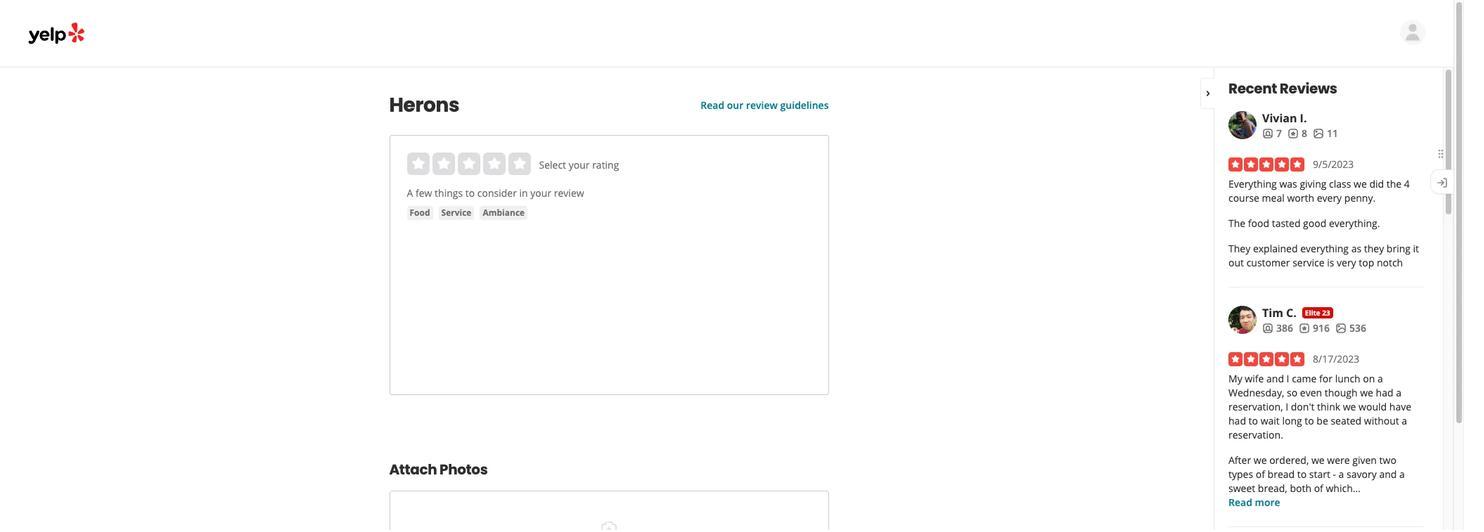 Task type: locate. For each thing, give the bounding box(es) containing it.
reviews element down i.
[[1288, 127, 1308, 141]]

0 horizontal spatial read
[[701, 98, 725, 112]]

0 vertical spatial i
[[1287, 372, 1290, 386]]

16 photos v2 image left the 536
[[1336, 323, 1347, 334]]

0 vertical spatial and
[[1267, 372, 1285, 386]]

a few things to consider in your review
[[407, 186, 584, 200]]

16 photos v2 image
[[1313, 128, 1325, 139], [1336, 323, 1347, 334]]

5 star rating image
[[1229, 158, 1305, 172], [1229, 352, 1305, 367]]

bring
[[1387, 242, 1411, 255]]

recent reviews
[[1229, 79, 1338, 98]]

close sidebar icon image
[[1203, 88, 1214, 99], [1203, 88, 1214, 99]]

a right the "-"
[[1339, 468, 1345, 481]]

my wife and i came for lunch on a wednesday, so even though we had a reservation, i don't think we would have had to wait long to be seated without a reservation.
[[1229, 372, 1412, 442]]

on
[[1364, 372, 1376, 386]]

None radio
[[407, 153, 429, 175], [508, 153, 531, 175], [407, 153, 429, 175], [508, 153, 531, 175]]

photos element
[[1313, 127, 1339, 141], [1336, 322, 1367, 336]]

vivian
[[1263, 110, 1298, 126]]

reviews element for 386
[[1299, 322, 1330, 336]]

friends element down vivian
[[1263, 127, 1283, 141]]

is
[[1328, 256, 1335, 269]]

to up both
[[1298, 468, 1307, 481]]

8/17/2023
[[1313, 352, 1360, 366]]

1 vertical spatial review
[[554, 186, 584, 200]]

i
[[1287, 372, 1290, 386], [1286, 400, 1289, 414]]

5 star rating image for 7
[[1229, 158, 1305, 172]]

more
[[1255, 496, 1281, 509]]

1 vertical spatial 5 star rating image
[[1229, 352, 1305, 367]]

friends element containing 386
[[1263, 322, 1294, 336]]

after we ordered, we were given two types of bread to start - a savory and a sweet bread, both of which…
[[1229, 454, 1405, 495]]

it
[[1414, 242, 1420, 255]]

photos element for 8
[[1313, 127, 1339, 141]]

review right our
[[746, 98, 778, 112]]

photos element containing 11
[[1313, 127, 1339, 141]]

everything
[[1301, 242, 1349, 255]]

of up bread,
[[1256, 468, 1266, 481]]

16 photos v2 image left the 11
[[1313, 128, 1325, 139]]

elite 23
[[1306, 308, 1331, 318]]

friends element for 916
[[1263, 322, 1294, 336]]

photos element right '8'
[[1313, 127, 1339, 141]]

i up so
[[1287, 372, 1290, 386]]

read inside dropdown button
[[1229, 496, 1253, 509]]

food
[[410, 207, 430, 219]]

the
[[1229, 217, 1246, 230]]

very
[[1337, 256, 1357, 269]]

0 horizontal spatial your
[[531, 186, 552, 200]]

recent
[[1229, 79, 1278, 98]]

photos element right 916
[[1336, 322, 1367, 336]]

we right after
[[1254, 454, 1267, 467]]

which…
[[1326, 482, 1361, 495]]

1 vertical spatial of
[[1315, 482, 1324, 495]]

1 vertical spatial had
[[1229, 414, 1247, 428]]

0 vertical spatial read
[[701, 98, 725, 112]]

ambiance
[[483, 207, 525, 219]]

0 vertical spatial review
[[746, 98, 778, 112]]

a
[[1378, 372, 1384, 386], [1397, 386, 1402, 400], [1402, 414, 1408, 428], [1339, 468, 1345, 481], [1400, 468, 1405, 481]]

16 review v2 image
[[1288, 128, 1299, 139], [1299, 323, 1311, 334]]

photos element for 916
[[1336, 322, 1367, 336]]

16 friends v2 image
[[1263, 128, 1274, 139]]

1 vertical spatial 16 photos v2 image
[[1336, 323, 1347, 334]]

read more
[[1229, 496, 1281, 509]]

reviews element containing 916
[[1299, 322, 1330, 336]]

explained
[[1254, 242, 1298, 255]]

0 vertical spatial of
[[1256, 468, 1266, 481]]

reservation,
[[1229, 400, 1284, 414]]

food
[[1249, 217, 1270, 230]]

4
[[1405, 177, 1410, 191]]

c.
[[1287, 305, 1297, 321]]

0 horizontal spatial 16 photos v2 image
[[1313, 128, 1325, 139]]

16 review v2 image left 916
[[1299, 323, 1311, 334]]

for
[[1320, 372, 1333, 386]]

1 vertical spatial friends element
[[1263, 322, 1294, 336]]

0 vertical spatial 16 review v2 image
[[1288, 128, 1299, 139]]

wednesday,
[[1229, 386, 1285, 400]]

friends element down tim c.
[[1263, 322, 1294, 336]]

rating element
[[407, 153, 531, 175]]

-
[[1333, 468, 1337, 481]]

1 vertical spatial and
[[1380, 468, 1397, 481]]

long
[[1283, 414, 1303, 428]]

though
[[1325, 386, 1358, 400]]

1 vertical spatial 16 review v2 image
[[1299, 323, 1311, 334]]

seated
[[1331, 414, 1362, 428]]

reviews element containing 8
[[1288, 127, 1308, 141]]

bread
[[1268, 468, 1295, 481]]

attach
[[389, 460, 437, 480]]

and right wife
[[1267, 372, 1285, 386]]

rating
[[592, 158, 619, 172]]

5 star rating image up everything
[[1229, 158, 1305, 172]]

so
[[1287, 386, 1298, 400]]

herons link
[[389, 91, 667, 119]]

read left our
[[701, 98, 725, 112]]

we up penny.
[[1354, 177, 1367, 191]]

None radio
[[432, 153, 455, 175], [458, 153, 480, 175], [483, 153, 505, 175], [432, 153, 455, 175], [458, 153, 480, 175], [483, 153, 505, 175]]

review down select your rating
[[554, 186, 584, 200]]

0 vertical spatial friends element
[[1263, 127, 1283, 141]]

read
[[701, 98, 725, 112], [1229, 496, 1253, 509]]

friends element containing 7
[[1263, 127, 1283, 141]]

everything
[[1229, 177, 1277, 191]]

16 photos v2 image for 11
[[1313, 128, 1325, 139]]

1 horizontal spatial read
[[1229, 496, 1253, 509]]

to
[[466, 186, 475, 200], [1249, 414, 1259, 428], [1305, 414, 1315, 428], [1298, 468, 1307, 481]]

0 vertical spatial 5 star rating image
[[1229, 158, 1305, 172]]

in
[[520, 186, 528, 200]]

reviews
[[1280, 79, 1338, 98]]

1 5 star rating image from the top
[[1229, 158, 1305, 172]]

be
[[1317, 414, 1329, 428]]

of
[[1256, 468, 1266, 481], [1315, 482, 1324, 495]]

tim
[[1263, 305, 1284, 321]]

reviews element down elite
[[1299, 322, 1330, 336]]

your left rating
[[569, 158, 590, 172]]

your
[[569, 158, 590, 172], [531, 186, 552, 200]]

0 vertical spatial your
[[569, 158, 590, 172]]

2 5 star rating image from the top
[[1229, 352, 1305, 367]]

7
[[1277, 127, 1283, 140]]

1 vertical spatial reviews element
[[1299, 322, 1330, 336]]

photos element containing 536
[[1336, 322, 1367, 336]]

your right in
[[531, 186, 552, 200]]

of down start at the bottom of page
[[1315, 482, 1324, 495]]

0 vertical spatial photos element
[[1313, 127, 1339, 141]]

1 friends element from the top
[[1263, 127, 1283, 141]]

consider
[[478, 186, 517, 200]]

1 vertical spatial photos element
[[1336, 322, 1367, 336]]

0 vertical spatial 16 photos v2 image
[[1313, 128, 1325, 139]]

5 star rating image up wife
[[1229, 352, 1305, 367]]

read down sweet
[[1229, 496, 1253, 509]]

two
[[1380, 454, 1397, 467]]

our
[[727, 98, 744, 112]]

0 vertical spatial had
[[1376, 386, 1394, 400]]

0 horizontal spatial had
[[1229, 414, 1247, 428]]

had down reservation,
[[1229, 414, 1247, 428]]

0 vertical spatial reviews element
[[1288, 127, 1308, 141]]

a
[[407, 186, 413, 200]]

guidelines
[[781, 98, 829, 112]]

even
[[1301, 386, 1323, 400]]

reviews element
[[1288, 127, 1308, 141], [1299, 322, 1330, 336]]

came
[[1292, 372, 1317, 386]]

had up would
[[1376, 386, 1394, 400]]

have
[[1390, 400, 1412, 414]]

16 review v2 image for 916
[[1299, 323, 1311, 334]]

1 vertical spatial i
[[1286, 400, 1289, 414]]

1 horizontal spatial 16 photos v2 image
[[1336, 323, 1347, 334]]

savory
[[1347, 468, 1377, 481]]

and down two
[[1380, 468, 1397, 481]]

16 review v2 image left '8'
[[1288, 128, 1299, 139]]

read our review guidelines
[[701, 98, 829, 112]]

photo of vivian i. image
[[1229, 111, 1257, 139]]

start
[[1310, 468, 1331, 481]]

meal
[[1263, 191, 1285, 205]]

friends element
[[1263, 127, 1283, 141], [1263, 322, 1294, 336]]

i up long
[[1286, 400, 1289, 414]]

2 friends element from the top
[[1263, 322, 1294, 336]]

was
[[1280, 177, 1298, 191]]

0 horizontal spatial of
[[1256, 468, 1266, 481]]

we down on
[[1361, 386, 1374, 400]]

we
[[1354, 177, 1367, 191], [1361, 386, 1374, 400], [1344, 400, 1357, 414], [1254, 454, 1267, 467], [1312, 454, 1325, 467]]

1 vertical spatial read
[[1229, 496, 1253, 509]]

0 horizontal spatial and
[[1267, 372, 1285, 386]]

attach photos
[[389, 460, 488, 480]]

things
[[435, 186, 463, 200]]

1 horizontal spatial and
[[1380, 468, 1397, 481]]

had
[[1376, 386, 1394, 400], [1229, 414, 1247, 428]]

we up the 'seated'
[[1344, 400, 1357, 414]]

1 vertical spatial your
[[531, 186, 552, 200]]



Task type: vqa. For each thing, say whether or not it's contained in the screenshot.
the topmost I
yes



Task type: describe. For each thing, give the bounding box(es) containing it.
they
[[1365, 242, 1385, 255]]

did
[[1370, 177, 1385, 191]]

course
[[1229, 191, 1260, 205]]

out
[[1229, 256, 1245, 269]]

a down have
[[1402, 414, 1408, 428]]

elite
[[1306, 308, 1321, 318]]

every
[[1317, 191, 1342, 205]]

sweet
[[1229, 482, 1256, 495]]

reservation.
[[1229, 428, 1284, 442]]

my
[[1229, 372, 1243, 386]]

916
[[1313, 322, 1330, 335]]

a right savory on the right
[[1400, 468, 1405, 481]]

class
[[1330, 177, 1352, 191]]

read our review guidelines link
[[701, 98, 829, 112]]

worth
[[1288, 191, 1315, 205]]

good
[[1304, 217, 1327, 230]]

would
[[1359, 400, 1387, 414]]

everything.
[[1330, 217, 1381, 230]]

photo of tim c. image
[[1229, 306, 1257, 334]]

a right on
[[1378, 372, 1384, 386]]

and inside 'my wife and i came for lunch on a wednesday, so even though we had a reservation, i don't think we would have had to wait long to be seated without a reservation.'
[[1267, 372, 1285, 386]]

few
[[416, 186, 432, 200]]

don't
[[1291, 400, 1315, 414]]

16 review v2 image for 8
[[1288, 128, 1299, 139]]

8
[[1302, 127, 1308, 140]]

wait
[[1261, 414, 1280, 428]]

a up have
[[1397, 386, 1402, 400]]

1 horizontal spatial had
[[1376, 386, 1394, 400]]

to right things
[[466, 186, 475, 200]]

customer
[[1247, 256, 1291, 269]]

top
[[1359, 256, 1375, 269]]

photos
[[440, 460, 488, 480]]

23
[[1323, 308, 1331, 318]]

without
[[1365, 414, 1400, 428]]

the
[[1387, 177, 1402, 191]]

we up start at the bottom of page
[[1312, 454, 1325, 467]]

giving
[[1300, 177, 1327, 191]]

everything was giving class we did the 4 course meal worth every penny.
[[1229, 177, 1410, 205]]

as
[[1352, 242, 1362, 255]]

9/5/2023
[[1313, 158, 1354, 171]]

they
[[1229, 242, 1251, 255]]

16 photos v2 image for 536
[[1336, 323, 1347, 334]]

1 horizontal spatial your
[[569, 158, 590, 172]]

select
[[539, 158, 566, 172]]

i.
[[1301, 110, 1307, 126]]

reviews element for 7
[[1288, 127, 1308, 141]]

cj b. image
[[1401, 20, 1426, 45]]

types
[[1229, 468, 1254, 481]]

read more button
[[1229, 496, 1281, 510]]

service
[[441, 207, 472, 219]]

they explained everything as they bring it out customer service is very top notch
[[1229, 242, 1420, 269]]

were
[[1328, 454, 1351, 467]]

to inside after we ordered, we were given two types of bread to start - a savory and a sweet bread, both of which…
[[1298, 468, 1307, 481]]

1 horizontal spatial review
[[746, 98, 778, 112]]

to left the be
[[1305, 414, 1315, 428]]

vivian i.
[[1263, 110, 1307, 126]]

and inside after we ordered, we were given two types of bread to start - a savory and a sweet bread, both of which…
[[1380, 468, 1397, 481]]

select your rating
[[539, 158, 619, 172]]

16 friends v2 image
[[1263, 323, 1274, 334]]

we inside everything was giving class we did the 4 course meal worth every penny.
[[1354, 177, 1367, 191]]

after
[[1229, 454, 1252, 467]]

elite 23 link
[[1303, 307, 1334, 319]]

bread,
[[1258, 482, 1288, 495]]

to down reservation,
[[1249, 414, 1259, 428]]

tim c.
[[1263, 305, 1297, 321]]

both
[[1291, 482, 1312, 495]]

read for read more
[[1229, 496, 1253, 509]]

wife
[[1245, 372, 1264, 386]]

herons
[[389, 91, 459, 119]]

ordered,
[[1270, 454, 1309, 467]]

0 horizontal spatial review
[[554, 186, 584, 200]]

5 star rating image for 386
[[1229, 352, 1305, 367]]

536
[[1350, 322, 1367, 335]]

service
[[1293, 256, 1325, 269]]

friends element for 8
[[1263, 127, 1283, 141]]

attach photos image
[[601, 520, 618, 530]]

386
[[1277, 322, 1294, 335]]

notch
[[1377, 256, 1404, 269]]

read for read our review guidelines
[[701, 98, 725, 112]]

1 horizontal spatial of
[[1315, 482, 1324, 495]]

tasted
[[1272, 217, 1301, 230]]

the food tasted good everything.
[[1229, 217, 1381, 230]]

given
[[1353, 454, 1377, 467]]

think
[[1318, 400, 1341, 414]]



